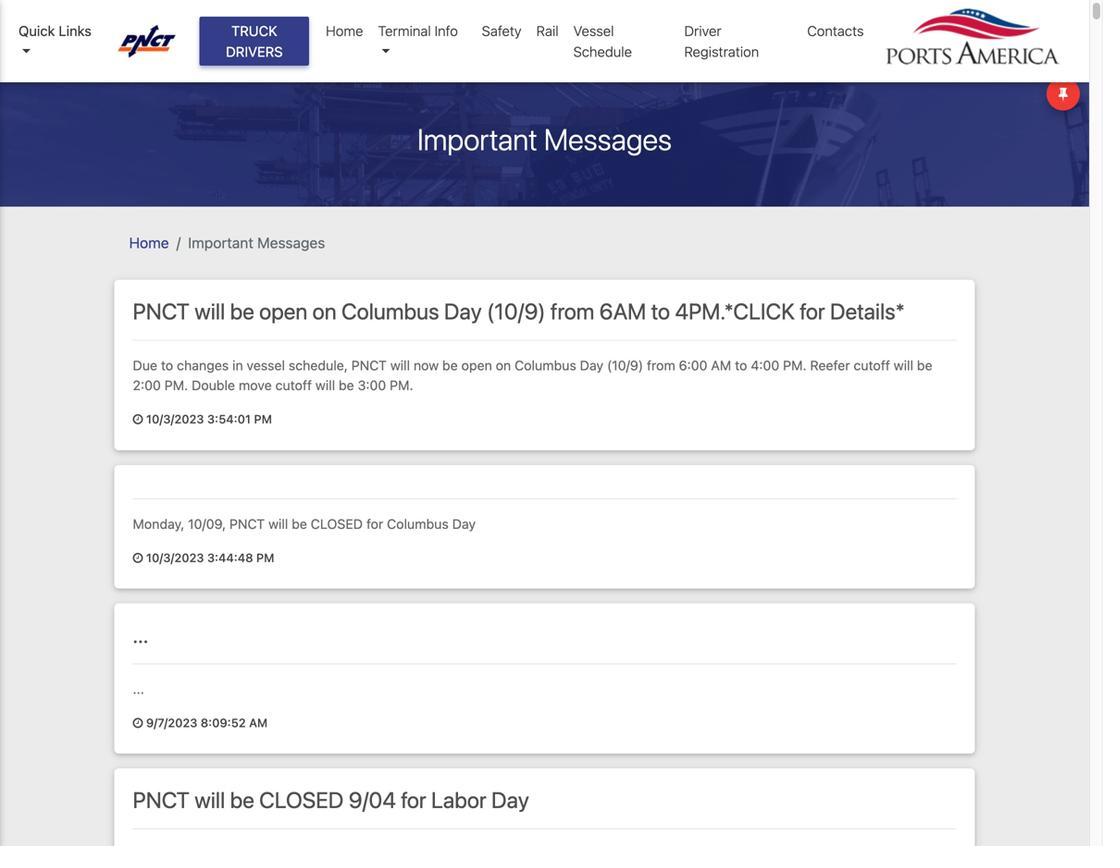 Task type: locate. For each thing, give the bounding box(es) containing it.
0 vertical spatial home
[[326, 23, 363, 39]]

pnct
[[133, 299, 190, 324], [351, 358, 387, 373], [230, 516, 265, 532], [133, 788, 190, 814]]

(10/9) inside due to changes in vessel schedule, pnct will now be open on columbus day (10/9) from 6:00 am to 4:00 pm.  reefer cutoff will be 2:00 pm.  double move cutoff will be 3:00 pm.
[[607, 358, 643, 373]]

1 vertical spatial cutoff
[[275, 378, 312, 393]]

0 horizontal spatial messages
[[257, 234, 325, 252]]

open up vessel
[[259, 299, 308, 324]]

1 horizontal spatial to
[[651, 299, 670, 324]]

day
[[444, 299, 482, 324], [580, 358, 603, 373], [452, 516, 476, 532], [491, 788, 529, 814]]

driver registration link
[[677, 13, 800, 69]]

0 horizontal spatial important messages
[[188, 234, 325, 252]]

open
[[259, 299, 308, 324], [461, 358, 492, 373]]

1 vertical spatial closed
[[259, 788, 344, 814]]

home
[[326, 23, 363, 39], [129, 234, 169, 252]]

10/3/2023 for 3:54:01
[[146, 412, 204, 426]]

pm right 3:44:48
[[256, 551, 274, 565]]

be
[[230, 299, 254, 324], [442, 358, 458, 373], [917, 358, 933, 373], [339, 378, 354, 393], [292, 516, 307, 532], [230, 788, 254, 814]]

2 10/3/2023 from the top
[[146, 551, 204, 565]]

3:54:01
[[207, 412, 251, 426]]

1 vertical spatial important messages
[[188, 234, 325, 252]]

2 ... from the top
[[133, 681, 144, 697]]

1 vertical spatial home link
[[129, 234, 169, 252]]

closed
[[311, 516, 363, 532], [259, 788, 344, 814]]

1 vertical spatial open
[[461, 358, 492, 373]]

to right 6am
[[651, 299, 670, 324]]

0 horizontal spatial am
[[249, 716, 268, 730]]

clock o image
[[133, 553, 143, 565], [133, 718, 143, 730]]

1 horizontal spatial home
[[326, 23, 363, 39]]

1 vertical spatial home
[[129, 234, 169, 252]]

double
[[192, 378, 235, 393]]

clock o image left 9/7/2023
[[133, 718, 143, 730]]

0 vertical spatial on
[[312, 299, 337, 324]]

pm
[[254, 412, 272, 426], [256, 551, 274, 565]]

1 horizontal spatial open
[[461, 358, 492, 373]]

10/3/2023 for 3:44:48
[[146, 551, 204, 565]]

(10/9) up due to changes in vessel schedule, pnct will now be open on columbus day (10/9) from 6:00 am to 4:00 pm.  reefer cutoff will be 2:00 pm.  double move cutoff will be 3:00 pm.
[[487, 299, 546, 324]]

schedule,
[[289, 358, 348, 373]]

quick links link
[[19, 20, 100, 62]]

messages
[[544, 122, 672, 157], [257, 234, 325, 252]]

to right due
[[161, 358, 173, 373]]

rail link
[[529, 13, 566, 49]]

am
[[711, 358, 731, 373], [249, 716, 268, 730]]

important
[[417, 122, 538, 157], [188, 234, 253, 252]]

0 vertical spatial messages
[[544, 122, 672, 157]]

0 horizontal spatial cutoff
[[275, 378, 312, 393]]

columbus
[[341, 299, 439, 324], [515, 358, 576, 373], [387, 516, 449, 532]]

on up schedule,
[[312, 299, 337, 324]]

6am
[[599, 299, 646, 324]]

0 horizontal spatial open
[[259, 299, 308, 324]]

2 vertical spatial columbus
[[387, 516, 449, 532]]

am right 8:09:52 on the left bottom of page
[[249, 716, 268, 730]]

safety link
[[474, 13, 529, 49]]

1 horizontal spatial for
[[401, 788, 426, 814]]

contacts link
[[800, 13, 871, 49]]

to
[[651, 299, 670, 324], [161, 358, 173, 373], [735, 358, 747, 373]]

1 horizontal spatial from
[[647, 358, 675, 373]]

will
[[195, 299, 225, 324], [390, 358, 410, 373], [894, 358, 913, 373], [315, 378, 335, 393], [268, 516, 288, 532], [195, 788, 225, 814]]

due to changes in vessel schedule, pnct will now be open on columbus day (10/9) from 6:00 am to 4:00 pm.  reefer cutoff will be 2:00 pm.  double move cutoff will be 3:00 pm.
[[133, 358, 933, 393]]

1 horizontal spatial am
[[711, 358, 731, 373]]

1 horizontal spatial important
[[417, 122, 538, 157]]

10/3/2023 right clock o image
[[146, 412, 204, 426]]

0 vertical spatial clock o image
[[133, 553, 143, 565]]

pm. right '4:00'
[[783, 358, 807, 373]]

4:00
[[751, 358, 779, 373]]

0 vertical spatial ...
[[133, 622, 148, 648]]

clock o image for 9/7/2023 8:09:52 am
[[133, 718, 143, 730]]

0 vertical spatial (10/9)
[[487, 299, 546, 324]]

pm right 3:54:01
[[254, 412, 272, 426]]

1 vertical spatial 10/3/2023
[[146, 551, 204, 565]]

1 vertical spatial messages
[[257, 234, 325, 252]]

contacts
[[807, 23, 864, 39]]

1 vertical spatial columbus
[[515, 358, 576, 373]]

pm. right 2:00
[[164, 378, 188, 393]]

from
[[551, 299, 595, 324], [647, 358, 675, 373]]

0 horizontal spatial home
[[129, 234, 169, 252]]

0 vertical spatial from
[[551, 299, 595, 324]]

1 horizontal spatial home link
[[318, 13, 371, 49]]

1 horizontal spatial important messages
[[417, 122, 672, 157]]

1 ... from the top
[[133, 622, 148, 648]]

labor
[[431, 788, 486, 814]]

...
[[133, 622, 148, 648], [133, 681, 144, 697]]

pnct up due
[[133, 299, 190, 324]]

cutoff down schedule,
[[275, 378, 312, 393]]

quick links
[[19, 23, 92, 39]]

0 horizontal spatial important
[[188, 234, 253, 252]]

1 vertical spatial for
[[366, 516, 383, 532]]

pm.
[[783, 358, 807, 373], [164, 378, 188, 393], [390, 378, 413, 393]]

1 vertical spatial pm
[[256, 551, 274, 565]]

1 vertical spatial am
[[249, 716, 268, 730]]

info
[[435, 23, 458, 39]]

monday,
[[133, 516, 184, 532]]

1 vertical spatial from
[[647, 358, 675, 373]]

1 horizontal spatial on
[[496, 358, 511, 373]]

now
[[414, 358, 439, 373]]

cutoff
[[854, 358, 890, 373], [275, 378, 312, 393]]

10/3/2023 down monday,
[[146, 551, 204, 565]]

cutoff right the reefer
[[854, 358, 890, 373]]

from left 6am
[[551, 299, 595, 324]]

2 clock o image from the top
[[133, 718, 143, 730]]

10/3/2023 3:54:01 pm
[[143, 412, 272, 426]]

0 vertical spatial open
[[259, 299, 308, 324]]

terminal
[[378, 23, 431, 39]]

0 vertical spatial am
[[711, 358, 731, 373]]

vessel
[[247, 358, 285, 373]]

on down "pnct will be open on columbus day (10/9) from 6am to 4pm.*click for details*"
[[496, 358, 511, 373]]

registration
[[684, 43, 759, 60]]

1 vertical spatial ...
[[133, 681, 144, 697]]

1 vertical spatial (10/9)
[[607, 358, 643, 373]]

for
[[800, 299, 825, 324], [366, 516, 383, 532], [401, 788, 426, 814]]

0 vertical spatial 10/3/2023
[[146, 412, 204, 426]]

rail
[[536, 23, 559, 39]]

clock o image down monday,
[[133, 553, 143, 565]]

0 horizontal spatial home link
[[129, 234, 169, 252]]

drivers
[[226, 43, 283, 60]]

home link
[[318, 13, 371, 49], [129, 234, 169, 252]]

1 10/3/2023 from the top
[[146, 412, 204, 426]]

1 clock o image from the top
[[133, 553, 143, 565]]

10/3/2023
[[146, 412, 204, 426], [146, 551, 204, 565]]

1 horizontal spatial (10/9)
[[607, 358, 643, 373]]

0 vertical spatial columbus
[[341, 299, 439, 324]]

1 vertical spatial on
[[496, 358, 511, 373]]

3:00
[[358, 378, 386, 393]]

pnct up 3:00
[[351, 358, 387, 373]]

will left now
[[390, 358, 410, 373]]

1 horizontal spatial cutoff
[[854, 358, 890, 373]]

0 vertical spatial for
[[800, 299, 825, 324]]

day inside due to changes in vessel schedule, pnct will now be open on columbus day (10/9) from 6:00 am to 4:00 pm.  reefer cutoff will be 2:00 pm.  double move cutoff will be 3:00 pm.
[[580, 358, 603, 373]]

to left '4:00'
[[735, 358, 747, 373]]

am right 6:00
[[711, 358, 731, 373]]

0 horizontal spatial to
[[161, 358, 173, 373]]

vessel schedule link
[[566, 13, 677, 69]]

from left 6:00
[[647, 358, 675, 373]]

0 horizontal spatial (10/9)
[[487, 299, 546, 324]]

important messages
[[417, 122, 672, 157], [188, 234, 325, 252]]

quick
[[19, 23, 55, 39]]

0 vertical spatial pm
[[254, 412, 272, 426]]

(10/9)
[[487, 299, 546, 324], [607, 358, 643, 373]]

pm. right 3:00
[[390, 378, 413, 393]]

open right now
[[461, 358, 492, 373]]

1 vertical spatial clock o image
[[133, 718, 143, 730]]

(10/9) down 6am
[[607, 358, 643, 373]]

on
[[312, 299, 337, 324], [496, 358, 511, 373]]

9/7/2023 8:09:52 am
[[143, 716, 268, 730]]



Task type: describe. For each thing, give the bounding box(es) containing it.
vessel schedule
[[573, 23, 632, 60]]

will down details*
[[894, 358, 913, 373]]

pnct up 3:44:48
[[230, 516, 265, 532]]

10/09,
[[188, 516, 226, 532]]

10/3/2023 3:44:48 pm
[[143, 551, 274, 565]]

truck drivers
[[226, 23, 283, 60]]

2 horizontal spatial to
[[735, 358, 747, 373]]

monday, 10/09, pnct will be closed for columbus day
[[133, 516, 476, 532]]

pnct down 9/7/2023
[[133, 788, 190, 814]]

move
[[239, 378, 272, 393]]

links
[[59, 23, 92, 39]]

in
[[232, 358, 243, 373]]

changes
[[177, 358, 229, 373]]

0 horizontal spatial from
[[551, 299, 595, 324]]

2 horizontal spatial for
[[800, 299, 825, 324]]

clock o image for 10/3/2023 3:44:48 pm
[[133, 553, 143, 565]]

0 horizontal spatial pm.
[[164, 378, 188, 393]]

pm for 10/3/2023 3:44:48 pm
[[256, 551, 274, 565]]

2 vertical spatial for
[[401, 788, 426, 814]]

0 vertical spatial home link
[[318, 13, 371, 49]]

pnct inside due to changes in vessel schedule, pnct will now be open on columbus day (10/9) from 6:00 am to 4:00 pm.  reefer cutoff will be 2:00 pm.  double move cutoff will be 3:00 pm.
[[351, 358, 387, 373]]

clock o image
[[133, 414, 143, 426]]

truck
[[231, 23, 277, 39]]

1 horizontal spatial pm.
[[390, 378, 413, 393]]

terminal info
[[378, 23, 458, 39]]

4pm.*click
[[675, 299, 795, 324]]

8:09:52
[[201, 716, 246, 730]]

9/04
[[349, 788, 396, 814]]

details*
[[830, 299, 905, 324]]

0 vertical spatial important messages
[[417, 122, 672, 157]]

2:00
[[133, 378, 161, 393]]

will down '9/7/2023 8:09:52 am'
[[195, 788, 225, 814]]

terminal info link
[[371, 13, 474, 69]]

pm for 10/3/2023 3:54:01 pm
[[254, 412, 272, 426]]

will right 10/09,
[[268, 516, 288, 532]]

0 horizontal spatial for
[[366, 516, 383, 532]]

pnct will be open on columbus day (10/9) from 6am to 4pm.*click for details*
[[133, 299, 905, 324]]

open inside due to changes in vessel schedule, pnct will now be open on columbus day (10/9) from 6:00 am to 4:00 pm.  reefer cutoff will be 2:00 pm.  double move cutoff will be 3:00 pm.
[[461, 358, 492, 373]]

schedule
[[573, 43, 632, 60]]

will down schedule,
[[315, 378, 335, 393]]

9/7/2023
[[146, 716, 197, 730]]

driver registration
[[684, 23, 759, 60]]

0 vertical spatial important
[[417, 122, 538, 157]]

am inside due to changes in vessel schedule, pnct will now be open on columbus day (10/9) from 6:00 am to 4:00 pm.  reefer cutoff will be 2:00 pm.  double move cutoff will be 3:00 pm.
[[711, 358, 731, 373]]

0 vertical spatial closed
[[311, 516, 363, 532]]

0 vertical spatial cutoff
[[854, 358, 890, 373]]

from inside due to changes in vessel schedule, pnct will now be open on columbus day (10/9) from 6:00 am to 4:00 pm.  reefer cutoff will be 2:00 pm.  double move cutoff will be 3:00 pm.
[[647, 358, 675, 373]]

pnct will be closed 9/04 for labor day
[[133, 788, 529, 814]]

6:00
[[679, 358, 708, 373]]

on inside due to changes in vessel schedule, pnct will now be open on columbus day (10/9) from 6:00 am to 4:00 pm.  reefer cutoff will be 2:00 pm.  double move cutoff will be 3:00 pm.
[[496, 358, 511, 373]]

due
[[133, 358, 157, 373]]

driver
[[684, 23, 722, 39]]

1 horizontal spatial messages
[[544, 122, 672, 157]]

2 horizontal spatial pm.
[[783, 358, 807, 373]]

columbus inside due to changes in vessel schedule, pnct will now be open on columbus day (10/9) from 6:00 am to 4:00 pm.  reefer cutoff will be 2:00 pm.  double move cutoff will be 3:00 pm.
[[515, 358, 576, 373]]

vessel
[[573, 23, 614, 39]]

will up the changes
[[195, 299, 225, 324]]

truck drivers link
[[200, 17, 309, 66]]

reefer
[[810, 358, 850, 373]]

1 vertical spatial important
[[188, 234, 253, 252]]

safety
[[482, 23, 522, 39]]

3:44:48
[[207, 551, 253, 565]]

0 horizontal spatial on
[[312, 299, 337, 324]]



Task type: vqa. For each thing, say whether or not it's contained in the screenshot.
due
yes



